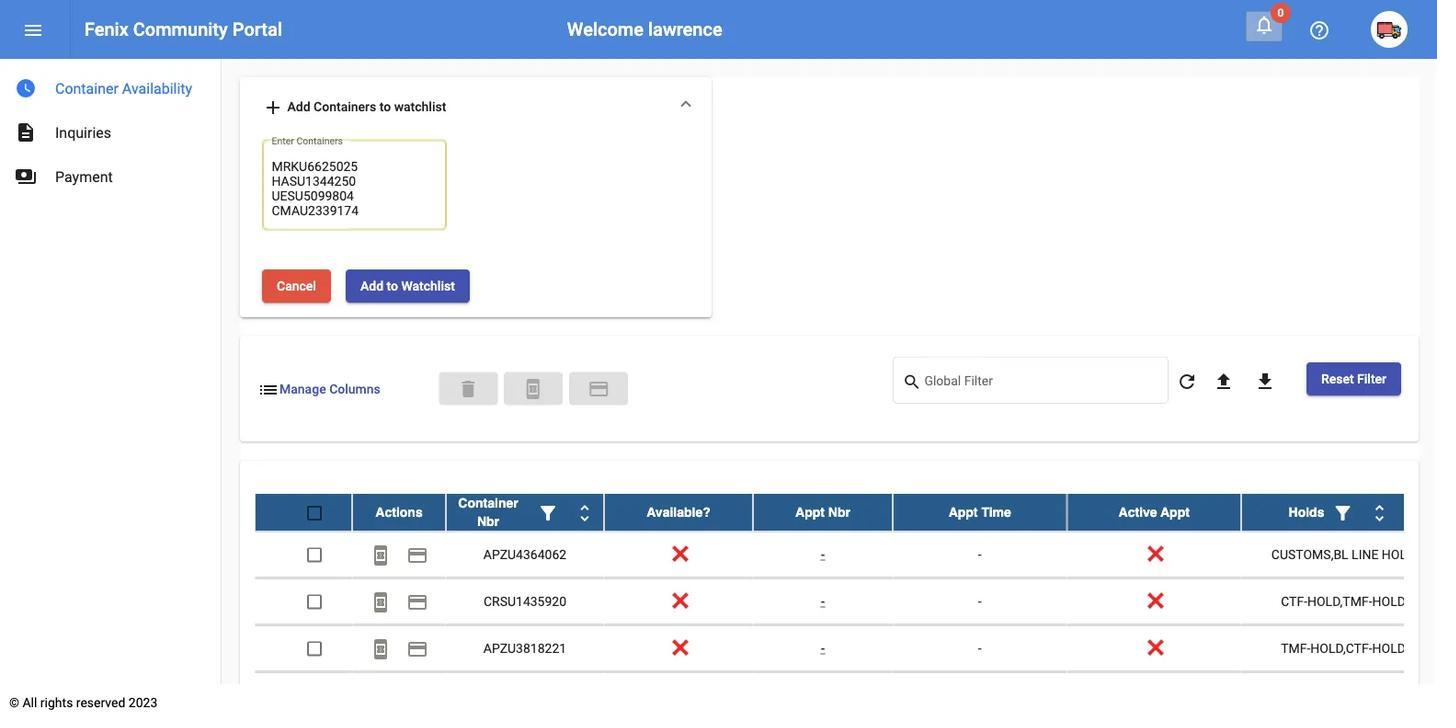 Task type: describe. For each thing, give the bounding box(es) containing it.
cancel
[[277, 278, 316, 293]]

5 cell from the left
[[753, 672, 893, 718]]

1 cell from the left
[[255, 672, 352, 718]]

file_upload
[[1213, 370, 1235, 392]]

hold,ctf-
[[1311, 640, 1373, 655]]

no color image containing payments
[[15, 166, 37, 188]]

add inside button
[[361, 278, 384, 293]]

community
[[133, 18, 228, 40]]

description
[[15, 121, 37, 144]]

no color image for "payment" button for apzu4364062
[[407, 544, 429, 566]]

cancel button
[[262, 269, 331, 302]]

no color image containing list
[[258, 378, 280, 401]]

filter
[[1358, 371, 1387, 386]]

to inside add add containers to watchlist
[[380, 99, 391, 114]]

hold for customs,bl line hold
[[1383, 546, 1416, 562]]

book_online for apzu4364062
[[370, 544, 392, 566]]

ctf-hold,tmf-hold
[[1282, 593, 1406, 608]]

3 row from the top
[[255, 578, 1438, 625]]

no color image for "payment" button for apzu3818221
[[407, 638, 429, 660]]

unfold_more button for holds
[[1362, 493, 1399, 530]]

menu button
[[15, 11, 52, 48]]

payment for apzu3818221
[[407, 638, 429, 660]]

watchlist
[[401, 278, 455, 293]]

reserved
[[76, 695, 125, 710]]

2023
[[129, 695, 158, 710]]

8 cell from the left
[[1242, 672, 1438, 718]]

active
[[1119, 504, 1158, 519]]

no color image inside notifications_none popup button
[[1254, 14, 1276, 36]]

filter_alt button for holds
[[1325, 493, 1362, 530]]

notifications_none button
[[1247, 11, 1283, 42]]

apzu4364062
[[484, 546, 567, 562]]

tmf-hold,ctf-hold
[[1282, 640, 1406, 655]]

3 cell from the left
[[446, 672, 604, 718]]

no color image for apzu3818221 book_online button
[[370, 638, 392, 660]]

no color image for menu button
[[22, 19, 44, 41]]

holds filter_alt
[[1289, 502, 1355, 524]]

container nbr
[[458, 495, 519, 528]]

1 column header from the left
[[446, 493, 604, 530]]

navigation containing watch_later
[[0, 59, 221, 199]]

no color image containing description
[[15, 121, 37, 144]]

availability
[[122, 80, 192, 97]]

4 cell from the left
[[604, 672, 753, 718]]

©
[[9, 695, 19, 710]]

appt time
[[949, 504, 1012, 519]]

watch_later
[[15, 77, 37, 99]]

container for availability
[[55, 80, 119, 97]]

holds
[[1289, 504, 1325, 519]]

payment button for crsu1435920
[[399, 583, 436, 619]]

add to watchlist
[[361, 278, 455, 293]]

grid containing filter_alt
[[255, 493, 1438, 721]]

filter_alt inside popup button
[[537, 502, 559, 524]]

no color image for "file_download" "button"
[[1255, 370, 1277, 392]]

© all rights reserved 2023
[[9, 695, 158, 710]]

no color image for crsu1435920's "payment" button
[[407, 591, 429, 613]]

inquiries
[[55, 124, 111, 141]]

lawrence
[[649, 18, 723, 40]]

book_online button for crsu1435920
[[362, 583, 399, 619]]

2 filter_alt from the left
[[1332, 502, 1355, 524]]

no color image inside book_online button
[[370, 591, 392, 613]]

to inside button
[[387, 278, 398, 293]]

7 cell from the left
[[1068, 672, 1242, 718]]

rights
[[40, 695, 73, 710]]

actions
[[376, 504, 423, 519]]

hold for tmf-hold,ctf-hold
[[1373, 640, 1406, 655]]

2 cell from the left
[[352, 672, 446, 718]]

unfold_more for holds
[[1369, 502, 1391, 524]]

book_online button for apzu3818221
[[362, 630, 399, 666]]

payment for crsu1435920
[[407, 591, 429, 613]]

help_outline button
[[1302, 11, 1339, 48]]

fenix community portal
[[85, 18, 282, 40]]

no color image containing search
[[903, 371, 925, 393]]

refresh button
[[1169, 362, 1206, 399]]

portal
[[232, 18, 282, 40]]

unfold_more button for container nbr
[[567, 493, 603, 530]]

hold,tmf-
[[1308, 593, 1373, 608]]

help_outline
[[1309, 19, 1331, 41]]

unfold_more for container nbr
[[574, 502, 596, 524]]

appt nbr
[[796, 504, 851, 519]]

manage
[[280, 382, 326, 397]]

actions column header
[[352, 493, 446, 530]]

payment for apzu4364062
[[407, 544, 429, 566]]

delete
[[457, 378, 480, 401]]

refresh
[[1177, 370, 1199, 392]]

no color image inside "refresh" button
[[1177, 370, 1199, 392]]

ctf-
[[1282, 593, 1308, 608]]

nbr for appt nbr
[[829, 504, 851, 519]]

no color image containing watch_later
[[15, 77, 37, 99]]



Task type: vqa. For each thing, say whether or not it's contained in the screenshot.


Task type: locate. For each thing, give the bounding box(es) containing it.
container availability
[[55, 80, 192, 97]]

no color image
[[22, 19, 44, 41], [15, 77, 37, 99], [262, 96, 284, 118], [1213, 370, 1235, 392], [1255, 370, 1277, 392], [258, 378, 280, 401], [370, 544, 392, 566], [407, 544, 429, 566], [407, 591, 429, 613], [370, 638, 392, 660], [407, 638, 429, 660]]

book_online
[[523, 378, 545, 401], [370, 544, 392, 566], [370, 591, 392, 613], [370, 638, 392, 660]]

navigation
[[0, 59, 221, 199]]

2 unfold_more from the left
[[1369, 502, 1391, 524]]

appt time column header
[[893, 493, 1068, 530]]

0 horizontal spatial filter_alt button
[[530, 493, 567, 530]]

container up apzu4364062 at bottom left
[[458, 495, 519, 510]]

2 filter_alt button from the left
[[1325, 493, 1362, 530]]

available? column header
[[604, 493, 753, 530]]

2 vertical spatial hold
[[1373, 640, 1406, 655]]

appt
[[796, 504, 825, 519], [949, 504, 978, 519], [1161, 504, 1190, 519]]

payment button
[[570, 372, 628, 405], [399, 536, 436, 573], [399, 583, 436, 619], [399, 630, 436, 666]]

5 row from the top
[[255, 672, 1438, 719]]

filter_alt right the holds
[[1332, 502, 1355, 524]]

1 vertical spatial hold
[[1373, 593, 1406, 608]]

delete button
[[439, 372, 498, 405]]

0 horizontal spatial add
[[287, 99, 311, 114]]

1 horizontal spatial column header
[[1242, 493, 1438, 530]]

container inside column header
[[458, 495, 519, 510]]

no color image for file_upload button
[[1213, 370, 1235, 392]]

file_download
[[1255, 370, 1277, 392]]

book_online button for apzu4364062
[[362, 536, 399, 573]]

hold right line
[[1383, 546, 1416, 562]]

cell
[[255, 672, 352, 718], [352, 672, 446, 718], [446, 672, 604, 718], [604, 672, 753, 718], [753, 672, 893, 718], [893, 672, 1068, 718], [1068, 672, 1242, 718], [1242, 672, 1438, 718]]

1 horizontal spatial unfold_more
[[1369, 502, 1391, 524]]

all
[[23, 695, 37, 710]]

fenix
[[85, 18, 129, 40]]

row
[[255, 493, 1438, 531], [255, 531, 1438, 578], [255, 578, 1438, 625], [255, 625, 1438, 672], [255, 672, 1438, 719]]

1 unfold_more button from the left
[[567, 493, 603, 530]]

appt inside column header
[[949, 504, 978, 519]]

column header up 'customs,bl line hold'
[[1242, 493, 1438, 530]]

unfold_more button
[[567, 493, 603, 530], [1362, 493, 1399, 530]]

list
[[258, 378, 280, 401]]

0 horizontal spatial column header
[[446, 493, 604, 530]]

no color image containing help_outline
[[1309, 19, 1331, 41]]

2 unfold_more button from the left
[[1362, 493, 1399, 530]]

tmf-
[[1282, 640, 1311, 655]]

containers
[[314, 99, 376, 114]]

grid
[[255, 493, 1438, 721]]

1 filter_alt button from the left
[[530, 493, 567, 530]]

reset
[[1322, 371, 1355, 386]]

appt nbr column header
[[753, 493, 893, 530]]

0 horizontal spatial filter_alt
[[537, 502, 559, 524]]

0 vertical spatial container
[[55, 80, 119, 97]]

2 vertical spatial - link
[[821, 640, 825, 655]]

filter_alt
[[537, 502, 559, 524], [1332, 502, 1355, 524]]

no color image inside menu button
[[22, 19, 44, 41]]

add
[[262, 96, 284, 118]]

active appt column header
[[1068, 493, 1242, 530]]

2 column header from the left
[[1242, 493, 1438, 530]]

notifications_none
[[1254, 14, 1276, 36]]

unfold_more
[[574, 502, 596, 524], [1369, 502, 1391, 524]]

1 vertical spatial - link
[[821, 593, 825, 608]]

❌
[[672, 546, 685, 562], [1148, 546, 1161, 562], [672, 593, 685, 608], [1148, 593, 1161, 608], [672, 640, 685, 655], [1148, 640, 1161, 655]]

0 vertical spatial to
[[380, 99, 391, 114]]

appt for appt time
[[949, 504, 978, 519]]

0 horizontal spatial unfold_more button
[[567, 493, 603, 530]]

hold for ctf-hold,tmf-hold
[[1373, 593, 1406, 608]]

filter_alt button for container nbr
[[530, 493, 567, 530]]

0 vertical spatial hold
[[1383, 546, 1416, 562]]

list manage columns
[[258, 378, 381, 401]]

delete image
[[457, 378, 480, 401]]

apzu3818221
[[484, 640, 567, 655]]

payment button for apzu3818221
[[399, 630, 436, 666]]

available?
[[647, 504, 711, 519]]

filter_alt up apzu4364062 at bottom left
[[537, 502, 559, 524]]

1 horizontal spatial container
[[458, 495, 519, 510]]

search
[[903, 372, 922, 391]]

0 horizontal spatial unfold_more
[[574, 502, 596, 524]]

payment button for apzu4364062
[[399, 536, 436, 573]]

customs,bl line hold
[[1272, 546, 1416, 562]]

add inside add add containers to watchlist
[[287, 99, 311, 114]]

1 vertical spatial add
[[361, 278, 384, 293]]

book_online button
[[504, 372, 563, 405], [362, 536, 399, 573], [362, 583, 399, 619], [362, 630, 399, 666]]

2 - link from the top
[[821, 593, 825, 608]]

book_online for apzu3818221
[[370, 638, 392, 660]]

container up inquiries
[[55, 80, 119, 97]]

file_download button
[[1247, 362, 1284, 399]]

1 horizontal spatial nbr
[[829, 504, 851, 519]]

appt inside column header
[[1161, 504, 1190, 519]]

no color image containing file_upload
[[1213, 370, 1235, 392]]

0 horizontal spatial appt
[[796, 504, 825, 519]]

no color image inside "file_download" "button"
[[1255, 370, 1277, 392]]

1 vertical spatial to
[[387, 278, 398, 293]]

book_online for crsu1435920
[[370, 591, 392, 613]]

1 horizontal spatial add
[[361, 278, 384, 293]]

columns
[[329, 382, 381, 397]]

add
[[287, 99, 311, 114], [361, 278, 384, 293]]

hold down ctf-hold,tmf-hold
[[1373, 640, 1406, 655]]

4 row from the top
[[255, 625, 1438, 672]]

1 vertical spatial container
[[458, 495, 519, 510]]

welcome lawrence
[[567, 18, 723, 40]]

0 vertical spatial - link
[[821, 546, 825, 562]]

no color image for book_online button for apzu4364062
[[370, 544, 392, 566]]

add left watchlist
[[361, 278, 384, 293]]

hold
[[1383, 546, 1416, 562], [1373, 593, 1406, 608], [1373, 640, 1406, 655]]

add to watchlist button
[[346, 269, 470, 302]]

payments
[[15, 166, 37, 188]]

3 appt from the left
[[1161, 504, 1190, 519]]

to
[[380, 99, 391, 114], [387, 278, 398, 293]]

nbr for container nbr
[[477, 514, 500, 528]]

unfold_more button up apzu4364062 at bottom left
[[567, 493, 603, 530]]

6 cell from the left
[[893, 672, 1068, 718]]

crsu1435920
[[484, 593, 567, 608]]

no color image containing refresh
[[1177, 370, 1199, 392]]

add right the add
[[287, 99, 311, 114]]

- link for apzu4364062
[[821, 546, 825, 562]]

appt inside 'column header'
[[796, 504, 825, 519]]

- link
[[821, 546, 825, 562], [821, 593, 825, 608], [821, 640, 825, 655]]

2 appt from the left
[[949, 504, 978, 519]]

None text field
[[272, 158, 437, 219]]

line
[[1352, 546, 1379, 562]]

filter_alt button up 'customs,bl line hold'
[[1325, 493, 1362, 530]]

no color image containing menu
[[22, 19, 44, 41]]

hold down line
[[1373, 593, 1406, 608]]

-
[[821, 546, 825, 562], [979, 546, 982, 562], [821, 593, 825, 608], [979, 593, 982, 608], [821, 640, 825, 655], [979, 640, 982, 655]]

add add containers to watchlist
[[262, 96, 447, 118]]

watchlist
[[394, 99, 447, 114]]

Global Watchlist Filter field
[[925, 377, 1160, 391]]

1 appt from the left
[[796, 504, 825, 519]]

no color image containing notifications_none
[[1254, 14, 1276, 36]]

filter_alt button up apzu4364062 at bottom left
[[530, 493, 567, 530]]

no color image containing add
[[262, 96, 284, 118]]

time
[[982, 504, 1012, 519]]

no color image
[[1254, 14, 1276, 36], [1309, 19, 1331, 41], [15, 121, 37, 144], [15, 166, 37, 188], [1177, 370, 1199, 392], [903, 371, 925, 393], [523, 378, 545, 401], [588, 378, 610, 401], [537, 502, 559, 524], [574, 502, 596, 524], [1332, 502, 1355, 524], [1369, 502, 1391, 524], [370, 591, 392, 613]]

filter_alt button
[[530, 493, 567, 530], [1325, 493, 1362, 530]]

1 row from the top
[[255, 493, 1438, 531]]

container
[[55, 80, 119, 97], [458, 495, 519, 510]]

row containing filter_alt
[[255, 493, 1438, 531]]

nbr
[[829, 504, 851, 519], [477, 514, 500, 528]]

active appt
[[1119, 504, 1190, 519]]

1 horizontal spatial unfold_more button
[[1362, 493, 1399, 530]]

payment
[[55, 168, 113, 185]]

reset filter button
[[1307, 362, 1402, 395]]

- link for apzu3818221
[[821, 640, 825, 655]]

no color image containing payment
[[588, 378, 610, 401]]

menu
[[22, 19, 44, 41]]

container for nbr
[[458, 495, 519, 510]]

1 horizontal spatial filter_alt button
[[1325, 493, 1362, 530]]

customs,bl
[[1272, 546, 1349, 562]]

file_upload button
[[1206, 362, 1243, 399]]

1 filter_alt from the left
[[537, 502, 559, 524]]

2 row from the top
[[255, 531, 1438, 578]]

1 unfold_more from the left
[[574, 502, 596, 524]]

1 horizontal spatial appt
[[949, 504, 978, 519]]

payment
[[588, 378, 610, 401], [407, 544, 429, 566], [407, 591, 429, 613], [407, 638, 429, 660]]

column header
[[446, 493, 604, 530], [1242, 493, 1438, 530]]

- link for crsu1435920
[[821, 593, 825, 608]]

welcome
[[567, 18, 644, 40]]

column header up apzu4364062 at bottom left
[[446, 493, 604, 530]]

1 horizontal spatial filter_alt
[[1332, 502, 1355, 524]]

appt for appt nbr
[[796, 504, 825, 519]]

no color image inside help_outline popup button
[[1309, 19, 1331, 41]]

0 vertical spatial add
[[287, 99, 311, 114]]

2 horizontal spatial appt
[[1161, 504, 1190, 519]]

no color image containing file_download
[[1255, 370, 1277, 392]]

0 horizontal spatial nbr
[[477, 514, 500, 528]]

unfold_more button up line
[[1362, 493, 1399, 530]]

nbr inside 'column header'
[[829, 504, 851, 519]]

no color image inside file_upload button
[[1213, 370, 1235, 392]]

0 horizontal spatial container
[[55, 80, 119, 97]]

1 - link from the top
[[821, 546, 825, 562]]

nbr inside container nbr
[[477, 514, 500, 528]]

3 - link from the top
[[821, 640, 825, 655]]

reset filter
[[1322, 371, 1387, 386]]



